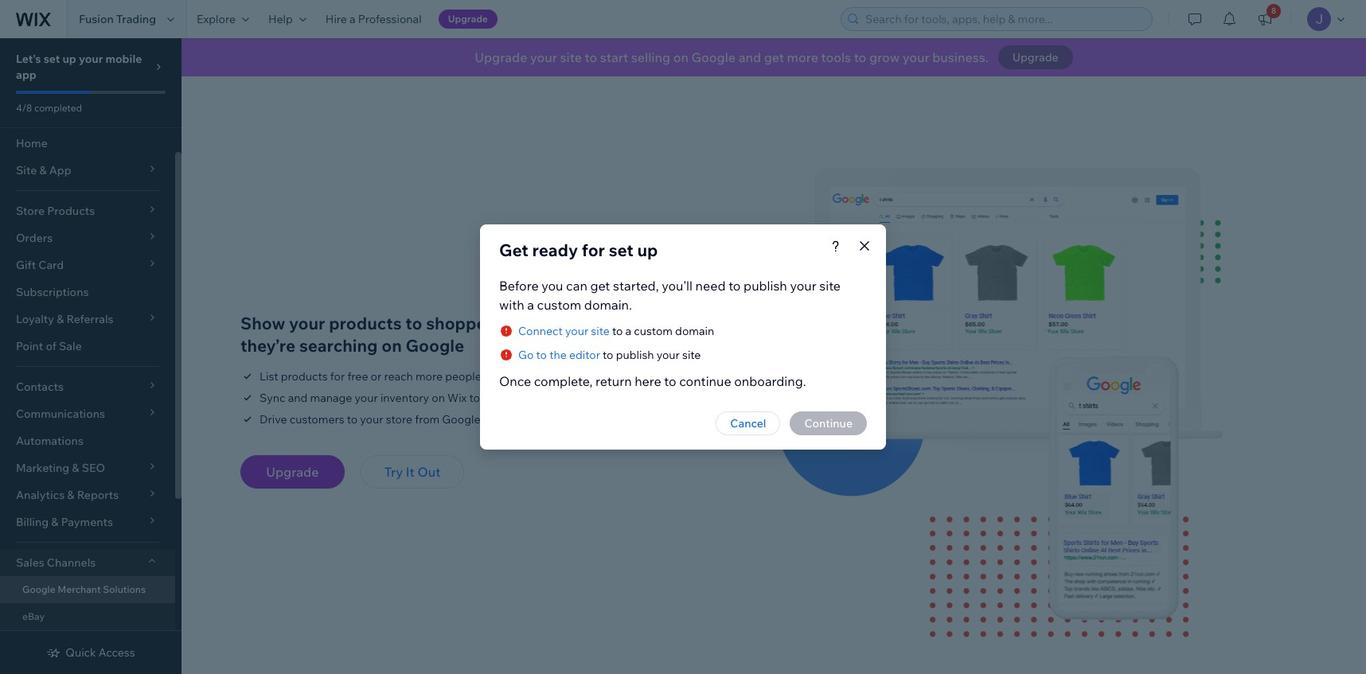Task type: describe. For each thing, give the bounding box(es) containing it.
you
[[542, 278, 563, 294]]

manage
[[310, 391, 352, 406]]

4/8 completed
[[16, 102, 82, 114]]

or
[[371, 370, 382, 384]]

here
[[635, 373, 661, 389]]

let's set up your mobile app
[[16, 52, 142, 82]]

1 horizontal spatial and
[[739, 49, 761, 65]]

continue
[[679, 373, 731, 389]]

get
[[499, 240, 528, 260]]

point of sale link
[[0, 333, 175, 360]]

once complete, return here to continue onboarding.
[[499, 373, 806, 389]]

help button
[[259, 0, 316, 38]]

ads
[[549, 370, 570, 384]]

connect
[[518, 324, 563, 338]]

selling
[[631, 49, 670, 65]]

for for products
[[330, 370, 345, 384]]

1 horizontal spatial up
[[637, 240, 658, 260]]

point of sale
[[16, 339, 82, 353]]

google merchant solutions link
[[0, 576, 175, 603]]

fusion
[[79, 12, 114, 26]]

once
[[499, 373, 531, 389]]

searching
[[299, 336, 378, 356]]

fusion trading
[[79, 12, 156, 26]]

channels
[[47, 556, 96, 570]]

hire a professional link
[[316, 0, 431, 38]]

list products for free or reach more people with google ads sync and manage your inventory on wix to streamline sales drive customers to your store from google
[[260, 370, 570, 427]]

to publish your site
[[603, 348, 701, 362]]

upgrade for leftmost upgrade button
[[266, 464, 319, 480]]

trading
[[116, 12, 156, 26]]

ebay
[[22, 611, 45, 623]]

before you can get started, you'll need to publish your site with a custom domain.
[[499, 278, 841, 313]]

1 horizontal spatial custom
[[634, 324, 673, 338]]

return
[[596, 373, 632, 389]]

inventory
[[380, 391, 429, 406]]

to right go
[[536, 348, 547, 362]]

cancel
[[730, 416, 766, 431]]

1 horizontal spatial upgrade button
[[438, 10, 497, 29]]

sales
[[16, 556, 44, 570]]

explore
[[197, 12, 236, 26]]

on inside the show your products to shoppers when they're searching on google
[[382, 336, 402, 356]]

of
[[46, 339, 56, 353]]

onboarding.
[[734, 373, 806, 389]]

a for to
[[625, 324, 631, 338]]

try it out button
[[360, 456, 464, 489]]

to down domain.
[[612, 324, 623, 338]]

complete,
[[534, 373, 593, 389]]

with inside before you can get started, you'll need to publish your site with a custom domain.
[[499, 297, 524, 313]]

tools
[[821, 49, 851, 65]]

cancel button
[[716, 412, 781, 435]]

to a custom domain
[[612, 324, 714, 338]]

can
[[566, 278, 587, 294]]

quick
[[66, 646, 96, 660]]

shoppers
[[426, 313, 502, 334]]

subscriptions link
[[0, 279, 175, 306]]

mobile
[[105, 52, 142, 66]]

go to the editor button
[[499, 348, 600, 362]]

go to the editor
[[518, 348, 600, 362]]

sales
[[540, 391, 566, 406]]

get inside before you can get started, you'll need to publish your site with a custom domain.
[[590, 278, 610, 294]]

google merchant solutions
[[22, 584, 146, 595]]

hire
[[325, 12, 347, 26]]

8 button
[[1248, 0, 1283, 38]]

your inside the show your products to shoppers when they're searching on google
[[289, 313, 325, 334]]

up inside let's set up your mobile app
[[62, 52, 76, 66]]

google inside the show your products to shoppers when they're searching on google
[[406, 336, 464, 356]]

need
[[695, 278, 726, 294]]

go
[[518, 348, 534, 362]]

get ready for set up
[[499, 240, 658, 260]]

to right here
[[664, 373, 676, 389]]

site inside before you can get started, you'll need to publish your site with a custom domain.
[[819, 278, 841, 294]]

you'll
[[662, 278, 693, 294]]

to right editor
[[603, 348, 613, 362]]

to inside the show your products to shoppers when they're searching on google
[[405, 313, 422, 334]]

they're
[[240, 336, 296, 356]]

google inside the sidebar element
[[22, 584, 55, 595]]

for for ready
[[582, 240, 605, 260]]

merchant
[[58, 584, 101, 595]]

a for hire
[[350, 12, 356, 26]]

solutions
[[103, 584, 146, 595]]

business.
[[932, 49, 989, 65]]

sale
[[59, 339, 82, 353]]

editor
[[569, 348, 600, 362]]

sales channels
[[16, 556, 96, 570]]

reach
[[384, 370, 413, 384]]

show your products to shoppers when they're searching on google
[[240, 313, 548, 356]]

from
[[415, 413, 440, 427]]

automations
[[16, 434, 84, 448]]

before
[[499, 278, 539, 294]]

google down go
[[509, 370, 547, 384]]



Task type: locate. For each thing, give the bounding box(es) containing it.
Search for tools, apps, help & more... field
[[861, 8, 1147, 30]]

upgrade for the middle upgrade button
[[448, 13, 488, 25]]

0 vertical spatial set
[[44, 52, 60, 66]]

0 horizontal spatial on
[[382, 336, 402, 356]]

0 vertical spatial up
[[62, 52, 76, 66]]

help
[[268, 12, 293, 26]]

your inside before you can get started, you'll need to publish your site with a custom domain.
[[790, 278, 817, 294]]

a right hire
[[350, 12, 356, 26]]

ebay link
[[0, 603, 175, 631]]

2 vertical spatial on
[[432, 391, 445, 406]]

to left shoppers
[[405, 313, 422, 334]]

1 vertical spatial on
[[382, 336, 402, 356]]

to right wix
[[469, 391, 480, 406]]

2 horizontal spatial on
[[673, 49, 689, 65]]

1 horizontal spatial for
[[582, 240, 605, 260]]

more left tools
[[787, 49, 818, 65]]

up right let's
[[62, 52, 76, 66]]

1 vertical spatial upgrade button
[[998, 45, 1073, 69]]

with down before
[[499, 297, 524, 313]]

upgrade button down search for tools, apps, help & more... field
[[998, 45, 1073, 69]]

custom inside before you can get started, you'll need to publish your site with a custom domain.
[[537, 297, 581, 313]]

a up when
[[527, 297, 534, 313]]

app
[[16, 68, 36, 82]]

0 vertical spatial custom
[[537, 297, 581, 313]]

set inside let's set up your mobile app
[[44, 52, 60, 66]]

list
[[260, 370, 278, 384]]

get left tools
[[764, 49, 784, 65]]

started,
[[613, 278, 659, 294]]

2 horizontal spatial a
[[625, 324, 631, 338]]

try
[[384, 464, 403, 480]]

connect your site button
[[499, 324, 610, 338]]

1 vertical spatial custom
[[634, 324, 673, 338]]

1 vertical spatial for
[[330, 370, 345, 384]]

let's
[[16, 52, 41, 66]]

1 vertical spatial with
[[484, 370, 506, 384]]

for
[[582, 240, 605, 260], [330, 370, 345, 384]]

products up manage
[[281, 370, 328, 384]]

sync
[[260, 391, 285, 406]]

0 horizontal spatial and
[[288, 391, 308, 406]]

0 horizontal spatial get
[[590, 278, 610, 294]]

1 vertical spatial get
[[590, 278, 610, 294]]

your inside let's set up your mobile app
[[79, 52, 103, 66]]

0 vertical spatial with
[[499, 297, 524, 313]]

0 vertical spatial products
[[329, 313, 402, 334]]

1 horizontal spatial get
[[764, 49, 784, 65]]

upgrade button right professional
[[438, 10, 497, 29]]

1 horizontal spatial a
[[527, 297, 534, 313]]

google up ebay
[[22, 584, 55, 595]]

0 vertical spatial get
[[764, 49, 784, 65]]

free
[[347, 370, 368, 384]]

your
[[530, 49, 557, 65], [903, 49, 930, 65], [79, 52, 103, 66], [790, 278, 817, 294], [289, 313, 325, 334], [565, 324, 588, 338], [657, 348, 680, 362], [355, 391, 378, 406], [360, 413, 383, 427]]

0 horizontal spatial for
[[330, 370, 345, 384]]

get
[[764, 49, 784, 65], [590, 278, 610, 294]]

start
[[600, 49, 628, 65]]

1 horizontal spatial set
[[609, 240, 633, 260]]

connect your site
[[518, 324, 610, 338]]

1 vertical spatial publish
[[616, 348, 654, 362]]

0 vertical spatial publish
[[744, 278, 787, 294]]

4/8
[[16, 102, 32, 114]]

store
[[386, 413, 412, 427]]

products up searching
[[329, 313, 402, 334]]

on left wix
[[432, 391, 445, 406]]

on up reach
[[382, 336, 402, 356]]

subscriptions
[[16, 285, 89, 299]]

ready
[[532, 240, 578, 260]]

home
[[16, 136, 48, 150]]

0 vertical spatial more
[[787, 49, 818, 65]]

1 vertical spatial more
[[416, 370, 443, 384]]

1 vertical spatial set
[[609, 240, 633, 260]]

quick access
[[66, 646, 135, 660]]

to right need
[[729, 278, 741, 294]]

custom
[[537, 297, 581, 313], [634, 324, 673, 338]]

completed
[[34, 102, 82, 114]]

1 horizontal spatial more
[[787, 49, 818, 65]]

drive
[[260, 413, 287, 427]]

publish up here
[[616, 348, 654, 362]]

show
[[240, 313, 285, 334]]

sales channels button
[[0, 549, 175, 576]]

people
[[445, 370, 482, 384]]

get up domain.
[[590, 278, 610, 294]]

more inside the "list products for free or reach more people with google ads sync and manage your inventory on wix to streamline sales drive customers to your store from google"
[[416, 370, 443, 384]]

publish right need
[[744, 278, 787, 294]]

and inside the "list products for free or reach more people with google ads sync and manage your inventory on wix to streamline sales drive customers to your store from google"
[[288, 391, 308, 406]]

0 vertical spatial upgrade button
[[438, 10, 497, 29]]

0 horizontal spatial publish
[[616, 348, 654, 362]]

it
[[406, 464, 415, 480]]

custom down the you
[[537, 297, 581, 313]]

point
[[16, 339, 43, 353]]

out
[[418, 464, 441, 480]]

google down wix
[[442, 413, 480, 427]]

2 vertical spatial a
[[625, 324, 631, 338]]

and
[[739, 49, 761, 65], [288, 391, 308, 406]]

2 horizontal spatial upgrade button
[[998, 45, 1073, 69]]

hire a professional
[[325, 12, 422, 26]]

to down manage
[[347, 413, 358, 427]]

for inside the "list products for free or reach more people with google ads sync and manage your inventory on wix to streamline sales drive customers to your store from google"
[[330, 370, 345, 384]]

google right "selling" at top left
[[691, 49, 736, 65]]

up up 'started,'
[[637, 240, 658, 260]]

0 vertical spatial a
[[350, 12, 356, 26]]

when
[[505, 313, 548, 334]]

a
[[350, 12, 356, 26], [527, 297, 534, 313], [625, 324, 631, 338]]

0 horizontal spatial custom
[[537, 297, 581, 313]]

1 horizontal spatial products
[[329, 313, 402, 334]]

0 vertical spatial and
[[739, 49, 761, 65]]

1 vertical spatial and
[[288, 391, 308, 406]]

try it out
[[384, 464, 441, 480]]

the
[[549, 348, 567, 362]]

wix
[[447, 391, 467, 406]]

upgrade your site to start selling on google and get more tools to grow your business.
[[475, 49, 989, 65]]

grow
[[869, 49, 900, 65]]

to inside before you can get started, you'll need to publish your site with a custom domain.
[[729, 278, 741, 294]]

google
[[691, 49, 736, 65], [406, 336, 464, 356], [509, 370, 547, 384], [442, 413, 480, 427], [22, 584, 55, 595]]

for right ready
[[582, 240, 605, 260]]

to left start
[[585, 49, 597, 65]]

products inside the "list products for free or reach more people with google ads sync and manage your inventory on wix to streamline sales drive customers to your store from google"
[[281, 370, 328, 384]]

site
[[560, 49, 582, 65], [819, 278, 841, 294], [591, 324, 610, 338], [682, 348, 701, 362]]

products inside the show your products to shoppers when they're searching on google
[[329, 313, 402, 334]]

upgrade for upgrade button to the middle
[[1012, 50, 1059, 64]]

upgrade button
[[438, 10, 497, 29], [998, 45, 1073, 69], [240, 456, 344, 489]]

google down shoppers
[[406, 336, 464, 356]]

to right tools
[[854, 49, 866, 65]]

set right let's
[[44, 52, 60, 66]]

1 vertical spatial products
[[281, 370, 328, 384]]

0 horizontal spatial upgrade button
[[240, 456, 344, 489]]

professional
[[358, 12, 422, 26]]

0 vertical spatial for
[[582, 240, 605, 260]]

2 vertical spatial upgrade button
[[240, 456, 344, 489]]

0 horizontal spatial up
[[62, 52, 76, 66]]

upgrade button down drive
[[240, 456, 344, 489]]

1 horizontal spatial publish
[[744, 278, 787, 294]]

0 horizontal spatial set
[[44, 52, 60, 66]]

1 vertical spatial a
[[527, 297, 534, 313]]

more right reach
[[416, 370, 443, 384]]

on inside the "list products for free or reach more people with google ads sync and manage your inventory on wix to streamline sales drive customers to your store from google"
[[432, 391, 445, 406]]

a inside before you can get started, you'll need to publish your site with a custom domain.
[[527, 297, 534, 313]]

home link
[[0, 130, 175, 157]]

customers
[[290, 413, 344, 427]]

with up the streamline
[[484, 370, 506, 384]]

1 horizontal spatial on
[[432, 391, 445, 406]]

0 vertical spatial on
[[673, 49, 689, 65]]

more
[[787, 49, 818, 65], [416, 370, 443, 384]]

0 horizontal spatial a
[[350, 12, 356, 26]]

set up 'started,'
[[609, 240, 633, 260]]

automations link
[[0, 428, 175, 455]]

on right "selling" at top left
[[673, 49, 689, 65]]

quick access button
[[46, 646, 135, 660]]

a down domain.
[[625, 324, 631, 338]]

access
[[99, 646, 135, 660]]

publish inside before you can get started, you'll need to publish your site with a custom domain.
[[744, 278, 787, 294]]

products
[[329, 313, 402, 334], [281, 370, 328, 384]]

sidebar element
[[0, 38, 182, 674]]

1 vertical spatial up
[[637, 240, 658, 260]]

8
[[1271, 6, 1276, 16]]

domain.
[[584, 297, 632, 313]]

0 horizontal spatial products
[[281, 370, 328, 384]]

domain
[[675, 324, 714, 338]]

for left free
[[330, 370, 345, 384]]

on
[[673, 49, 689, 65], [382, 336, 402, 356], [432, 391, 445, 406]]

0 horizontal spatial more
[[416, 370, 443, 384]]

custom up to publish your site
[[634, 324, 673, 338]]

with inside the "list products for free or reach more people with google ads sync and manage your inventory on wix to streamline sales drive customers to your store from google"
[[484, 370, 506, 384]]



Task type: vqa. For each thing, say whether or not it's contained in the screenshot.
Calendar icon
no



